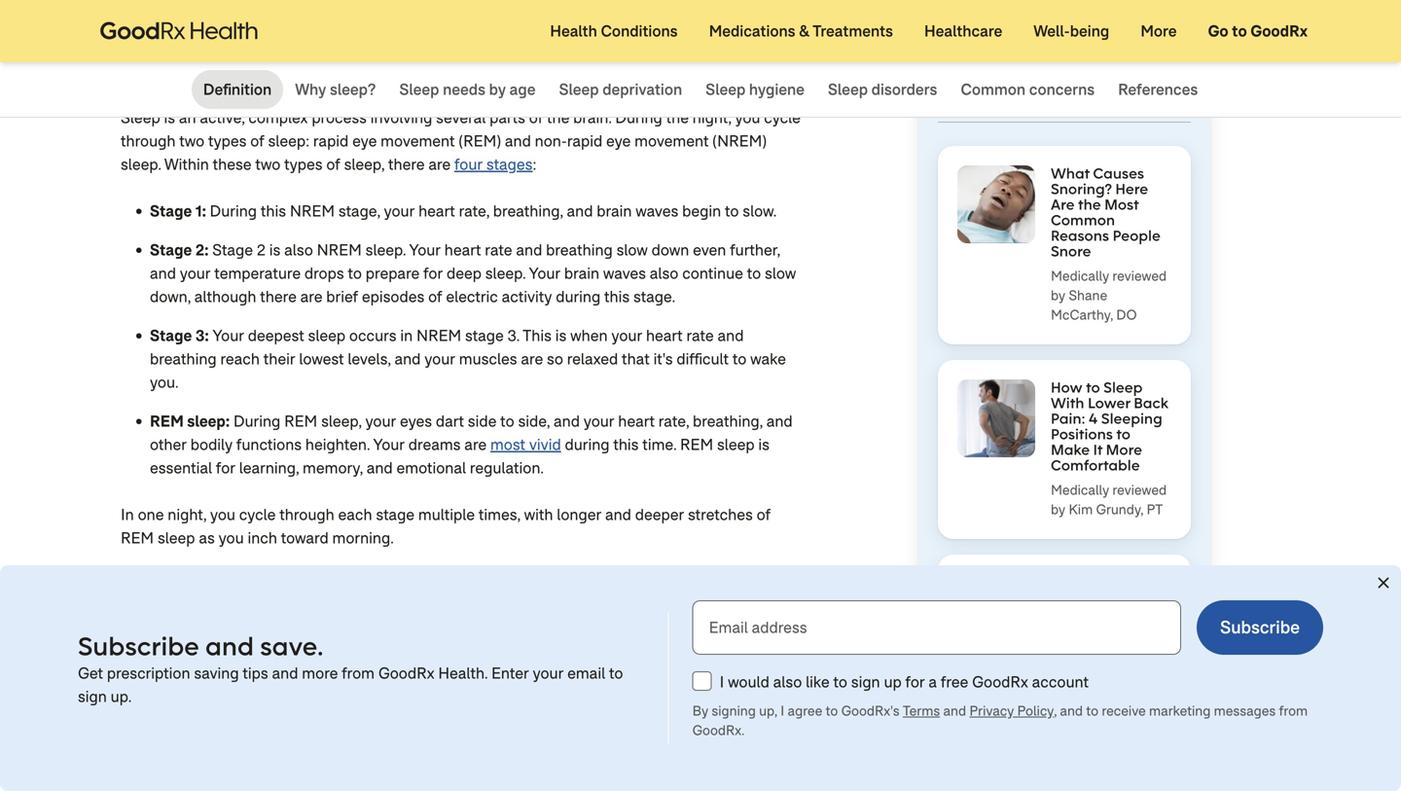 Task type: describe. For each thing, give the bounding box(es) containing it.
shane
[[1069, 287, 1108, 305]]

sleep disorders link
[[817, 70, 949, 109]]

0 horizontal spatial sleep?
[[234, 56, 322, 94]]

1 horizontal spatial sign
[[851, 672, 880, 692]]

agree
[[788, 702, 823, 720]]

stage inside the in one night, you cycle through each stage multiple times, with longer and deeper stretches of rem sleep as you inch toward morning.
[[376, 505, 415, 525]]

2 vertical spatial you
[[219, 528, 244, 548]]

active,
[[200, 108, 245, 128]]

medications
[[709, 21, 796, 41]]

episodes
[[362, 287, 425, 307]]

1 horizontal spatial also
[[650, 263, 679, 284]]

and up saving
[[205, 630, 254, 663]]

to inside subscribe and save. get prescription saving tips and more from goodrx health.  enter your email to sign up.
[[609, 663, 623, 684]]

privacy
[[970, 702, 1014, 720]]

of down complex
[[250, 131, 264, 151]]

to right like
[[834, 672, 848, 692]]

from inside , and to receive marketing messages from goodrx.
[[1279, 702, 1308, 720]]

account
[[1032, 672, 1089, 692]]

why for why sleep?
[[295, 79, 326, 100]]

activity
[[502, 287, 552, 307]]

stage,
[[339, 201, 380, 221]]

morning.
[[332, 528, 394, 548]]

2 vertical spatial also
[[773, 672, 802, 692]]

rem up health. in the bottom of the page
[[415, 633, 461, 661]]

3 medically reviewed by from the top
[[1051, 660, 1167, 698]]

medically for heat and sleepless nights: how increasing temperatures affect sleep
[[1051, 660, 1110, 678]]

marcus,
[[481, 668, 536, 689]]

and up down,
[[150, 263, 176, 284]]

through inside sleep is an active, complex process involving several parts of the brain. during the night, you cycle through two types of sleep: rapid eye movement (rem) and non-rapid eye movement (nrem) sleep. within these two types of sleep, there are
[[121, 131, 176, 151]]

your deepest sleep occurs in nrem stage 3. this is when your heart rate and breathing reach their lowest levels, and your muscles are so relaxed that it's difficult to wake you.
[[150, 326, 786, 393]]

deep
[[447, 263, 482, 284]]

sleep is an active, complex process involving several parts of the brain. during the night, you cycle through two types of sleep: rapid eye movement (rem) and non-rapid eye movement (nrem) sleep. within these two types of sleep, there are
[[121, 108, 801, 175]]

within
[[164, 154, 209, 175]]

up,
[[759, 702, 777, 720]]

heart inside your deepest sleep occurs in nrem stage 3. this is when your heart rate and breathing reach their lowest levels, and your muscles are so relaxed that it's difficult to wake you.
[[646, 326, 683, 346]]

there inside sleep is an active, complex process involving several parts of the brain. during the night, you cycle through two types of sleep: rapid eye movement (rem) and non-rapid eye movement (nrem) sleep. within these two types of sleep, there are
[[388, 154, 425, 175]]

2 horizontal spatial sleep.
[[485, 263, 526, 284]]

sleep inside read more about sleep
[[986, 80, 1045, 109]]

during inside stage 2 is also nrem sleep. your heart rate and breathing slow down even further, and your temperature drops to prepare for deep sleep. your brain waves also continue to slow down, although there are brief episodes of electric activity during this stage.
[[556, 287, 601, 307]]

how inside how to sleep with lower back pain: 4 sleeping positions to make it more comfortable
[[1051, 378, 1083, 397]]

0 horizontal spatial also
[[284, 240, 313, 260]]

during inside during this time. rem sleep is essential for learning, memory, and emotional regulation.
[[565, 435, 610, 455]]

like
[[806, 672, 830, 692]]

there inside stage 2 is also nrem sleep. your heart rate and breathing slow down even further, and your temperature drops to prepare for deep sleep. your brain waves also continue to slow down, although there are brief episodes of electric activity during this stage.
[[260, 287, 297, 307]]

it's
[[654, 349, 673, 369]]

during rem sleep, your eyes dart side to side, and your heart rate, breathing, and other bodily functions heighten. your dreams are
[[150, 411, 793, 455]]

breathing, inside during rem sleep, your eyes dart side to side, and your heart rate, breathing, and other bodily functions heighten. your dreams are
[[693, 411, 763, 432]]

of inside stage 2 is also nrem sleep. your heart rate and breathing slow down even further, and your temperature drops to prepare for deep sleep. your brain waves also continue to slow down, although there are brief episodes of electric activity during this stage.
[[428, 287, 442, 307]]

inch
[[248, 528, 277, 548]]

pain:
[[1051, 409, 1086, 428]]

as
[[199, 528, 215, 548]]

heart down four
[[419, 201, 455, 221]]

to down further,
[[747, 263, 761, 284]]

difficult
[[677, 349, 729, 369]]

1 vertical spatial two
[[255, 154, 281, 175]]

snoring?
[[1051, 180, 1112, 198]]

from inside subscribe and save. get prescription saving tips and more from goodrx health.  enter your email to sign up.
[[342, 663, 375, 684]]

2 horizontal spatial goodrx
[[1251, 21, 1308, 41]]

down,
[[150, 287, 191, 307]]

and inside the in one night, you cycle through each stage multiple times, with longer and deeper stretches of rem sleep as you inch toward morning.
[[605, 505, 632, 525]]

go to goodrx link
[[1193, 0, 1324, 62]]

to inside during rem sleep, your eyes dart side to side, and your heart rate, breathing, and other bodily functions heighten. your dreams are
[[500, 411, 515, 432]]

sleep. inside sleep is an active, complex process involving several parts of the brain. during the night, you cycle through two types of sleep: rapid eye movement (rem) and non-rapid eye movement (nrem) sleep. within these two types of sleep, there are
[[121, 154, 161, 175]]

close button
[[1374, 573, 1394, 593]]

waves inside stage 2 is also nrem sleep. your heart rate and breathing slow down even further, and your temperature drops to prepare for deep sleep. your brain waves also continue to slow down, although there are brief episodes of electric activity during this stage.
[[603, 263, 646, 284]]

go
[[1208, 21, 1229, 41]]

rate inside your deepest sleep occurs in nrem stage 3. this is when your heart rate and breathing reach their lowest levels, and your muscles are so relaxed that it's difficult to wake you.
[[687, 326, 714, 346]]

address
[[752, 618, 807, 638]]

are inside your deepest sleep occurs in nrem stage 3. this is when your heart rate and breathing reach their lowest levels, and your muscles are so relaxed that it's difficult to wake you.
[[521, 349, 543, 369]]

your inside stage 2 is also nrem sleep. your heart rate and breathing slow down even further, and your temperature drops to prepare for deep sleep. your brain waves also continue to slow down, although there are brief episodes of electric activity during this stage.
[[180, 263, 211, 284]]

1 vertical spatial slow
[[765, 263, 796, 284]]

your up activity
[[529, 263, 561, 284]]

of up non-
[[529, 108, 543, 128]]

concerns
[[1030, 79, 1095, 100]]

:
[[533, 154, 537, 175]]

subscribe for subscribe and save. get prescription saving tips and more from goodrx health.  enter your email to sign up.
[[78, 630, 199, 663]]

0 vertical spatial brain
[[597, 201, 632, 221]]

you inside sleep is an active, complex process involving several parts of the brain. during the night, you cycle through two types of sleep: rapid eye movement (rem) and non-rapid eye movement (nrem) sleep. within these two types of sleep, there are
[[735, 108, 761, 128]]

begin
[[682, 201, 721, 221]]

learning,
[[239, 458, 299, 478]]

3.
[[508, 326, 520, 346]]

, and to receive marketing messages from goodrx.
[[693, 702, 1308, 740]]

are inside stage 2 is also nrem sleep. your heart rate and breathing slow down even further, and your temperature drops to prepare for deep sleep. your brain waves also continue to slow down, although there are brief episodes of electric activity during this stage.
[[300, 287, 323, 307]]

and down free
[[944, 702, 967, 720]]

sleep deprivation link
[[547, 70, 694, 109]]

time.
[[643, 435, 677, 455]]

0 horizontal spatial two
[[179, 131, 205, 151]]

stage for 2:
[[150, 240, 192, 260]]

health conditions
[[550, 21, 678, 41]]

rem up the 'other' at bottom left
[[150, 411, 184, 432]]

and down in
[[395, 349, 421, 369]]

prepare
[[366, 263, 420, 284]]

stage for 2
[[212, 240, 253, 260]]

sleep hygiene
[[706, 79, 805, 100]]

1 horizontal spatial the
[[666, 108, 689, 128]]

0 vertical spatial waves
[[636, 201, 679, 221]]

with
[[524, 505, 553, 525]]

heart inside during rem sleep, your eyes dart side to side, and your heart rate, breathing, and other bodily functions heighten. your dreams are
[[618, 411, 655, 432]]

black and white man sleeping 1351440122 image
[[148, 608, 343, 717]]

stages
[[487, 154, 533, 175]]

brain inside stage 2 is also nrem sleep. your heart rate and breathing slow down even further, and your temperature drops to prepare for deep sleep. your brain waves also continue to slow down, although there are brief episodes of electric activity during this stage.
[[564, 263, 600, 284]]

slow.
[[743, 201, 777, 221]]

levels,
[[348, 349, 391, 369]]

a
[[929, 672, 937, 692]]

2 rapid from the left
[[567, 131, 603, 151]]

in
[[400, 326, 413, 346]]

their
[[264, 349, 295, 369]]

snore
[[1051, 242, 1092, 260]]

is inside stage 2 is also nrem sleep. your heart rate and breathing slow down even further, and your temperature drops to prepare for deep sleep. your brain waves also continue to slow down, although there are brief episodes of electric activity during this stage.
[[269, 240, 281, 260]]

further,
[[730, 240, 780, 260]]

1 vertical spatial during
[[210, 201, 257, 221]]

and up vivid
[[554, 411, 580, 432]]

reviewed for what causes snoring? here are the most common reasons people snore
[[1113, 267, 1167, 285]]

for inside stage 2 is also nrem sleep. your heart rate and breathing slow down even further, and your temperature drops to prepare for deep sleep. your brain waves also continue to slow down, although there are brief episodes of electric activity during this stage.
[[423, 263, 443, 284]]

0 horizontal spatial common
[[961, 79, 1026, 100]]

more inside popup button
[[1141, 21, 1177, 41]]

0 horizontal spatial the
[[547, 108, 570, 128]]

cycle inside sleep is an active, complex process involving several parts of the brain. during the night, you cycle through two types of sleep: rapid eye movement (rem) and non-rapid eye movement (nrem) sleep. within these two types of sleep, there are
[[764, 108, 801, 128]]

lower
[[1088, 394, 1131, 412]]

goodrx for also
[[972, 672, 1029, 692]]

brittany doohan
[[1069, 680, 1169, 698]]

times,
[[479, 505, 520, 525]]

is up active,
[[205, 56, 227, 94]]

mccarthy,
[[1051, 306, 1113, 324]]

muscles
[[459, 349, 517, 369]]

conditions
[[601, 21, 678, 41]]

0 horizontal spatial i
[[720, 672, 724, 692]]

occurs
[[349, 326, 397, 346]]

rem inside during this time. rem sleep is essential for learning, memory, and emotional regulation.
[[680, 435, 714, 455]]

sleep inside how to sleep with lower back pain: 4 sleeping positions to make it more comfortable
[[1104, 378, 1143, 397]]

functions
[[236, 435, 302, 455]]

what for what is sleep?
[[121, 56, 198, 94]]

and up activity
[[516, 240, 542, 260]]

by for how to sleep with lower back pain: 4 sleeping positions to make it more comfortable
[[1051, 501, 1066, 519]]

with
[[1051, 394, 1085, 412]]

1 horizontal spatial i
[[781, 702, 785, 720]]

1 movement from the left
[[381, 131, 455, 151]]

to right it
[[1117, 425, 1131, 443]]

night, inside sleep is an active, complex process involving several parts of the brain. during the night, you cycle through two types of sleep: rapid eye movement (rem) and non-rapid eye movement (nrem) sleep. within these two types of sleep, there are
[[693, 108, 731, 128]]

nrem for this
[[290, 201, 335, 221]]

these
[[213, 154, 252, 175]]

to right go
[[1232, 21, 1248, 41]]

(nrem)
[[713, 131, 767, 151]]

read more about sleep
[[986, 57, 1168, 109]]

1 rapid from the left
[[313, 131, 349, 151]]

by
[[693, 702, 709, 720]]

1 vertical spatial you
[[210, 505, 235, 525]]

nrem for also
[[317, 240, 362, 260]]

subscribe for subscribe
[[1220, 616, 1300, 639]]

of down process
[[326, 154, 340, 175]]

in one night, you cycle through each stage multiple times, with longer and deeper stretches of rem sleep as you inch toward morning.
[[121, 505, 771, 548]]

health
[[550, 21, 597, 41]]

disorders
[[872, 79, 938, 100]]

sleep: lower back pain: man backpain bed 1337767747 image
[[958, 380, 1036, 457]]

and inside sleep is an active, complex process involving several parts of the brain. during the night, you cycle through two types of sleep: rapid eye movement (rem) and non-rapid eye movement (nrem) sleep. within these two types of sleep, there are
[[505, 131, 531, 151]]

0 vertical spatial breathing,
[[493, 201, 563, 221]]

rate inside stage 2 is also nrem sleep. your heart rate and breathing slow down even further, and your temperature drops to prepare for deep sleep. your brain waves also continue to slow down, although there are brief episodes of electric activity during this stage.
[[485, 240, 512, 260]]

and up difficult
[[718, 326, 744, 346]]

and down non-
[[567, 201, 593, 221]]

up
[[884, 672, 902, 692]]

temperatures
[[1051, 619, 1149, 638]]

to right 'agree'
[[826, 702, 838, 720]]

to inside , and to receive marketing messages from goodrx.
[[1087, 702, 1099, 720]]

and down save. on the left bottom of the page
[[272, 663, 298, 684]]

each
[[338, 505, 372, 525]]

stage 1: during this nrem stage, your heart rate, breathing, and brain waves begin to slow.
[[150, 201, 777, 221]]

dreams
[[409, 435, 461, 455]]

positions
[[1051, 425, 1113, 443]]

your left eyes
[[365, 411, 396, 432]]

medically for how to sleep with lower back pain: 4 sleeping positions to make it more comfortable
[[1051, 481, 1110, 499]]

make
[[1051, 440, 1090, 459]]

non-
[[535, 131, 567, 151]]

well-being button
[[1018, 0, 1125, 62]]

why for why rem sleep matters
[[362, 633, 410, 661]]

sleep inside your deepest sleep occurs in nrem stage 3. this is when your heart rate and breathing reach their lowest levels, and your muscles are so relaxed that it's difficult to wake you.
[[308, 326, 346, 346]]

most vivid link
[[490, 435, 561, 455]]

shane mccarthy, do
[[1051, 287, 1137, 324]]

Email address text field
[[693, 601, 1182, 655]]

tips
[[243, 663, 268, 684]]

bodily
[[191, 435, 233, 455]]

0 horizontal spatial sleep:
[[187, 411, 230, 432]]

your inside subscribe and save. get prescription saving tips and more from goodrx health.  enter your email to sign up.
[[533, 663, 564, 684]]

sleep, inside sleep is an active, complex process involving several parts of the brain. during the night, you cycle through two types of sleep: rapid eye movement (rem) and non-rapid eye movement (nrem) sleep. within these two types of sleep, there are
[[344, 154, 385, 175]]

sleep inside the in one night, you cycle through each stage multiple times, with longer and deeper stretches of rem sleep as you inch toward morning.
[[158, 528, 195, 548]]

why sleep?
[[295, 79, 376, 100]]

down
[[652, 240, 689, 260]]

regulation.
[[470, 458, 544, 478]]

age
[[510, 79, 536, 100]]

treatments
[[813, 21, 893, 41]]

you.
[[150, 372, 179, 393]]

stage for 1:
[[150, 201, 192, 221]]

and down wake
[[767, 411, 793, 432]]



Task type: locate. For each thing, give the bounding box(es) containing it.
your left muscles
[[425, 349, 455, 369]]

sleep inside during this time. rem sleep is essential for learning, memory, and emotional regulation.
[[717, 435, 755, 455]]

for
[[423, 263, 443, 284], [216, 458, 235, 478], [906, 672, 925, 692]]

1 vertical spatial why
[[362, 633, 410, 661]]

1 vertical spatial from
[[1279, 702, 1308, 720]]

1 horizontal spatial night,
[[693, 108, 731, 128]]

is
[[205, 56, 227, 94], [164, 108, 175, 128], [269, 240, 281, 260], [555, 326, 567, 346], [759, 435, 770, 455]]

although
[[194, 287, 256, 307]]

this
[[523, 326, 552, 346]]

0 horizontal spatial rate
[[485, 240, 512, 260]]

medically up brittany
[[1051, 660, 1110, 678]]

and inside , and to receive marketing messages from goodrx.
[[1060, 702, 1083, 720]]

1 horizontal spatial sleep?
[[330, 79, 376, 100]]

0 vertical spatial what
[[121, 56, 198, 94]]

types down complex
[[284, 154, 323, 175]]

cycle inside the in one night, you cycle through each stage multiple times, with longer and deeper stretches of rem sleep as you inch toward morning.
[[239, 505, 276, 525]]

breathing, down ':'
[[493, 201, 563, 221]]

medically reviewed by for to
[[1051, 481, 1167, 519]]

medically
[[1051, 267, 1110, 285], [1051, 481, 1110, 499], [1051, 660, 1110, 678]]

sleep, inside during rem sleep, your eyes dart side to side, and your heart rate, breathing, and other bodily functions heighten. your dreams are
[[321, 411, 362, 432]]

0 vertical spatial night,
[[693, 108, 731, 128]]

this
[[261, 201, 286, 221], [604, 287, 630, 307], [613, 435, 639, 455]]

sleep? up process
[[330, 79, 376, 100]]

definition link
[[192, 70, 283, 109]]

goodrx inside subscribe and save. get prescription saving tips and more from goodrx health.  enter your email to sign up.
[[378, 663, 435, 684]]

0 horizontal spatial goodrx
[[378, 663, 435, 684]]

healthcare
[[925, 21, 1003, 41]]

what for what causes snoring? here are the most common reasons people snore
[[1051, 164, 1090, 182]]

rem inside the in one night, you cycle through each stage multiple times, with longer and deeper stretches of rem sleep as you inch toward morning.
[[121, 528, 154, 548]]

through up within
[[121, 131, 176, 151]]

md
[[540, 668, 564, 689]]

0 vertical spatial sleep:
[[268, 131, 310, 151]]

2 horizontal spatial the
[[1078, 195, 1101, 214]]

through inside the in one night, you cycle through each stage multiple times, with longer and deeper stretches of rem sleep as you inch toward morning.
[[280, 505, 335, 525]]

deprivation
[[603, 79, 682, 100]]

sleep inside sleep is an active, complex process involving several parts of the brain. during the night, you cycle through two types of sleep: rapid eye movement (rem) and non-rapid eye movement (nrem) sleep. within these two types of sleep, there are
[[121, 108, 160, 128]]

is inside during this time. rem sleep is essential for learning, memory, and emotional regulation.
[[759, 435, 770, 455]]

1 horizontal spatial why
[[362, 633, 410, 661]]

terms
[[903, 702, 940, 720]]

0 vertical spatial sleep,
[[344, 154, 385, 175]]

breathing,
[[493, 201, 563, 221], [693, 411, 763, 432]]

vivid
[[529, 435, 561, 455]]

stage inside stage 2 is also nrem sleep. your heart rate and breathing slow down even further, and your temperature drops to prepare for deep sleep. your brain waves also continue to slow down, although there are brief episodes of electric activity during this stage.
[[212, 240, 253, 260]]

references
[[1118, 79, 1198, 100]]

breathing down stage 3:
[[150, 349, 217, 369]]

2 how from the top
[[1051, 604, 1083, 622]]

it
[[1094, 440, 1103, 459]]

heart inside stage 2 is also nrem sleep. your heart rate and breathing slow down even further, and your temperature drops to prepare for deep sleep. your brain waves also continue to slow down, although there are brief episodes of electric activity during this stage.
[[445, 240, 481, 260]]

health.
[[438, 663, 488, 684]]

2 horizontal spatial sleep
[[717, 435, 755, 455]]

medically for what causes snoring? here are the most common reasons people snore
[[1051, 267, 1110, 285]]

1 horizontal spatial rapid
[[567, 131, 603, 151]]

are left so
[[521, 349, 543, 369]]

do
[[1117, 306, 1137, 324]]

stage 3:
[[150, 326, 213, 346]]

deeper
[[635, 505, 684, 525]]

your
[[384, 201, 415, 221], [180, 263, 211, 284], [612, 326, 642, 346], [425, 349, 455, 369], [365, 411, 396, 432], [584, 411, 615, 432], [533, 663, 564, 684]]

multiple
[[418, 505, 475, 525]]

most
[[490, 435, 526, 455]]

reviewed for heat and sleepless nights: how increasing temperatures affect sleep
[[1113, 660, 1167, 678]]

subscribe inside subscribe and save. get prescription saving tips and more from goodrx health.  enter your email to sign up.
[[78, 630, 199, 663]]

complex
[[248, 108, 308, 128]]

0 vertical spatial rate,
[[459, 201, 490, 221]]

1 horizontal spatial through
[[280, 505, 335, 525]]

0 vertical spatial nrem
[[290, 201, 335, 221]]

reviewed up doohan
[[1113, 660, 1167, 678]]

0 vertical spatial how
[[1051, 378, 1083, 397]]

and right heat
[[1088, 573, 1116, 591]]

common down healthcare popup button
[[961, 79, 1026, 100]]

rate up difficult
[[687, 326, 714, 346]]

night,
[[693, 108, 731, 128], [168, 505, 206, 525]]

2 vertical spatial for
[[906, 672, 925, 692]]

rem inside during rem sleep, your eyes dart side to side, and your heart rate, breathing, and other bodily functions heighten. your dreams are
[[284, 411, 318, 432]]

i left would
[[720, 672, 724, 692]]

1 vertical spatial this
[[604, 287, 630, 307]]

is inside your deepest sleep occurs in nrem stage 3. this is when your heart rate and breathing reach their lowest levels, and your muscles are so relaxed that it's difficult to wake you.
[[555, 326, 567, 346]]

and right "memory,"
[[367, 458, 393, 478]]

so
[[547, 349, 563, 369]]

0 horizontal spatial sleep.
[[121, 154, 161, 175]]

medically reviewed by for snore
[[1051, 267, 1167, 305]]

1 horizontal spatial sleep:
[[268, 131, 310, 151]]

0 vertical spatial through
[[121, 131, 176, 151]]

kim
[[1069, 501, 1093, 519]]

two right the these
[[255, 154, 281, 175]]

2 vertical spatial medically reviewed by
[[1051, 660, 1167, 698]]

1 vertical spatial breathing,
[[693, 411, 763, 432]]

common concerns link
[[949, 70, 1107, 109]]

brain up when
[[564, 263, 600, 284]]

memory,
[[303, 458, 363, 478]]

by up ,
[[1051, 680, 1066, 698]]

0 horizontal spatial stage
[[376, 505, 415, 525]]

nrem inside stage 2 is also nrem sleep. your heart rate and breathing slow down even further, and your temperature drops to prepare for deep sleep. your brain waves also continue to slow down, although there are brief episodes of electric activity during this stage.
[[317, 240, 362, 260]]

0 vertical spatial i
[[720, 672, 724, 692]]

0 horizontal spatial rate,
[[459, 201, 490, 221]]

your up that
[[612, 326, 642, 346]]

1 horizontal spatial movement
[[635, 131, 709, 151]]

waves up stage.
[[603, 263, 646, 284]]

to left slow.
[[725, 201, 739, 221]]

brittany
[[1069, 680, 1117, 698]]

rem down the in
[[121, 528, 154, 548]]

by left kim
[[1051, 501, 1066, 519]]

0 vertical spatial common
[[961, 79, 1026, 100]]

for for during
[[216, 458, 235, 478]]

sleep left the as
[[158, 528, 195, 548]]

four
[[455, 154, 483, 175]]

stage left 3:
[[150, 326, 192, 346]]

goodrx up privacy
[[972, 672, 1029, 692]]

subscribe up prescription
[[78, 630, 199, 663]]

4
[[1089, 409, 1098, 428]]

breathing, down difficult
[[693, 411, 763, 432]]

more inside read more about sleep
[[1046, 57, 1101, 85]]

sleep: up 'bodily'
[[187, 411, 230, 432]]

0 vertical spatial types
[[208, 131, 247, 151]]

1 horizontal spatial subscribe
[[1220, 616, 1300, 639]]

2 vertical spatial sleep
[[158, 528, 195, 548]]

1 vertical spatial medically reviewed by
[[1051, 481, 1167, 519]]

goodrx left david on the bottom of the page
[[378, 663, 435, 684]]

what up are
[[1051, 164, 1090, 182]]

3:
[[195, 326, 209, 346]]

brain left the begin
[[597, 201, 632, 221]]

other
[[150, 435, 187, 455]]

parts
[[490, 108, 525, 128]]

when
[[570, 326, 608, 346]]

0 horizontal spatial rapid
[[313, 131, 349, 151]]

your up prepare
[[409, 240, 441, 260]]

eye down brain. at the left top of the page
[[606, 131, 631, 151]]

1 vertical spatial stage
[[376, 505, 415, 525]]

1 horizontal spatial types
[[284, 154, 323, 175]]

1 medically from the top
[[1051, 267, 1110, 285]]

1 vertical spatial more
[[302, 663, 338, 684]]

what inside the what causes snoring? here are the most common reasons people snore
[[1051, 164, 1090, 182]]

nights:
[[1120, 588, 1169, 607]]

1 vertical spatial nrem
[[317, 240, 362, 260]]

nrem
[[290, 201, 335, 221], [317, 240, 362, 260], [417, 326, 462, 346]]

cycle
[[764, 108, 801, 128], [239, 505, 276, 525]]

0 horizontal spatial slow
[[617, 240, 648, 260]]

enter
[[491, 663, 529, 684]]

medically up shane
[[1051, 267, 1110, 285]]

1 horizontal spatial sleep.
[[366, 240, 406, 260]]

healthcare button
[[909, 0, 1018, 62]]

dart
[[436, 411, 464, 432]]

2 vertical spatial nrem
[[417, 326, 462, 346]]

nrem right in
[[417, 326, 462, 346]]

doohan
[[1120, 680, 1169, 698]]

1 eye from the left
[[352, 131, 377, 151]]

to down brittany
[[1087, 702, 1099, 720]]

1 reviewed from the top
[[1113, 267, 1167, 285]]

0 vertical spatial more
[[1046, 57, 1101, 85]]

1 horizontal spatial common
[[1051, 211, 1115, 229]]

the inside the what causes snoring? here are the most common reasons people snore
[[1078, 195, 1101, 214]]

1 vertical spatial sleep,
[[321, 411, 362, 432]]

0 horizontal spatial from
[[342, 663, 375, 684]]

common inside the what causes snoring? here are the most common reasons people snore
[[1051, 211, 1115, 229]]

1 horizontal spatial from
[[1279, 702, 1308, 720]]

well-being
[[1034, 21, 1110, 41]]

by left david on the bottom of the page
[[417, 668, 434, 689]]

several
[[436, 108, 486, 128]]

reviewed up pt
[[1113, 481, 1167, 499]]

slow left the down
[[617, 240, 648, 260]]

is inside sleep is an active, complex process involving several parts of the brain. during the night, you cycle through two types of sleep: rapid eye movement (rem) and non-rapid eye movement (nrem) sleep. within these two types of sleep, there are
[[164, 108, 175, 128]]

0 vertical spatial also
[[284, 240, 313, 260]]

through
[[121, 131, 176, 151], [280, 505, 335, 525]]

the up non-
[[547, 108, 570, 128]]

sleep? up complex
[[234, 56, 322, 94]]

subscribe up messages
[[1220, 616, 1300, 639]]

you right the as
[[219, 528, 244, 548]]

why sleep? link
[[283, 70, 388, 109]]

of
[[529, 108, 543, 128], [250, 131, 264, 151], [326, 154, 340, 175], [428, 287, 442, 307], [757, 505, 771, 525]]

night, up (nrem)
[[693, 108, 731, 128]]

sleep inside heat and sleepless nights: how increasing temperatures affect sleep
[[1097, 635, 1136, 654]]

also up the drops
[[284, 240, 313, 260]]

0 horizontal spatial sign
[[78, 687, 107, 707]]

are inside during rem sleep, your eyes dart side to side, and your heart rate, breathing, and other bodily functions heighten. your dreams are
[[465, 435, 487, 455]]

terms link
[[903, 702, 940, 721]]

0 horizontal spatial night,
[[168, 505, 206, 525]]

your down relaxed
[[584, 411, 615, 432]]

2 horizontal spatial also
[[773, 672, 802, 692]]

0 vertical spatial rate
[[485, 240, 512, 260]]

0 vertical spatial two
[[179, 131, 205, 151]]

0 horizontal spatial types
[[208, 131, 247, 151]]

waves up the down
[[636, 201, 679, 221]]

common concerns
[[961, 79, 1095, 100]]

stage left 2
[[212, 240, 253, 260]]

rate, inside during rem sleep, your eyes dart side to side, and your heart rate, breathing, and other bodily functions heighten. your dreams are
[[659, 411, 689, 432]]

the down deprivation
[[666, 108, 689, 128]]

stage left "2:"
[[150, 240, 192, 260]]

stage left the 1:
[[150, 201, 192, 221]]

this inside during this time. rem sleep is essential for learning, memory, and emotional regulation.
[[613, 435, 639, 455]]

this inside stage 2 is also nrem sleep. your heart rate and breathing slow down even further, and your temperature drops to prepare for deep sleep. your brain waves also continue to slow down, although there are brief episodes of electric activity during this stage.
[[604, 287, 630, 307]]

0 horizontal spatial through
[[121, 131, 176, 151]]

0 horizontal spatial more
[[302, 663, 338, 684]]

by
[[489, 79, 506, 100], [1051, 287, 1066, 305], [1051, 501, 1066, 519], [417, 668, 434, 689], [1051, 680, 1066, 698]]

sleepless
[[1051, 588, 1116, 607]]

stage
[[465, 326, 504, 346], [376, 505, 415, 525]]

1 medically reviewed by from the top
[[1051, 267, 1167, 305]]

definition
[[203, 79, 272, 100]]

sleep. up activity
[[485, 263, 526, 284]]

subscribe inside button
[[1220, 616, 1300, 639]]

more down save. on the left bottom of the page
[[302, 663, 338, 684]]

2 vertical spatial medically
[[1051, 660, 1110, 678]]

during down deprivation
[[615, 108, 663, 128]]

waves
[[636, 201, 679, 221], [603, 263, 646, 284]]

more
[[1141, 21, 1177, 41], [1106, 440, 1143, 459]]

1 vertical spatial more
[[1106, 440, 1143, 459]]

by for heat and sleepless nights: how increasing temperatures affect sleep
[[1051, 680, 1066, 698]]

2 medically from the top
[[1051, 481, 1110, 499]]

nrem inside your deepest sleep occurs in nrem stage 3. this is when your heart rate and breathing reach their lowest levels, and your muscles are so relaxed that it's difficult to wake you.
[[417, 326, 462, 346]]

free
[[941, 672, 969, 692]]

stage inside your deepest sleep occurs in nrem stage 3. this is when your heart rate and breathing reach their lowest levels, and your muscles are so relaxed that it's difficult to wake you.
[[465, 326, 504, 346]]

toward
[[281, 528, 329, 548]]

most vivid
[[490, 435, 561, 455]]

sleep: inside sleep is an active, complex process involving several parts of the brain. during the night, you cycle through two types of sleep: rapid eye movement (rem) and non-rapid eye movement (nrem) sleep. within these two types of sleep, there are
[[268, 131, 310, 151]]

0 vertical spatial this
[[261, 201, 286, 221]]

more button
[[1125, 0, 1193, 62]]

1 vertical spatial breathing
[[150, 349, 217, 369]]

of inside the in one night, you cycle through each stage multiple times, with longer and deeper stretches of rem sleep as you inch toward morning.
[[757, 505, 771, 525]]

medically reviewed by up receive
[[1051, 660, 1167, 698]]

what is sleep?
[[121, 56, 322, 94]]

during up when
[[556, 287, 601, 307]]

nrem up the drops
[[317, 240, 362, 260]]

sign inside subscribe and save. get prescription saving tips and more from goodrx health.  enter your email to sign up.
[[78, 687, 107, 707]]

your inside your deepest sleep occurs in nrem stage 3. this is when your heart rate and breathing reach their lowest levels, and your muscles are so relaxed that it's difficult to wake you.
[[213, 326, 244, 346]]

are inside sleep is an active, complex process involving several parts of the brain. during the night, you cycle through two types of sleep: rapid eye movement (rem) and non-rapid eye movement (nrem) sleep. within these two types of sleep, there are
[[429, 154, 451, 175]]

1 vertical spatial rate
[[687, 326, 714, 346]]

types
[[208, 131, 247, 151], [284, 154, 323, 175]]

is right 2
[[269, 240, 281, 260]]

sleep: down complex
[[268, 131, 310, 151]]

through up toward
[[280, 505, 335, 525]]

what causes snoring? here are the most common reasons people snore
[[1051, 164, 1161, 260]]

your inside during rem sleep, your eyes dart side to side, and your heart rate, breathing, and other bodily functions heighten. your dreams are
[[373, 435, 405, 455]]

there down involving
[[388, 154, 425, 175]]

reviewed for how to sleep with lower back pain: 4 sleeping positions to make it more comfortable
[[1113, 481, 1167, 499]]

1 vertical spatial sleep:
[[187, 411, 230, 432]]

cycle down hygiene
[[764, 108, 801, 128]]

1 horizontal spatial breathing,
[[693, 411, 763, 432]]

heart up it's
[[646, 326, 683, 346]]

0 vertical spatial medically
[[1051, 267, 1110, 285]]

prescription
[[107, 663, 190, 684]]

rapid down brain. at the left top of the page
[[567, 131, 603, 151]]

0 horizontal spatial there
[[260, 287, 297, 307]]

reach
[[220, 349, 260, 369]]

are
[[429, 154, 451, 175], [300, 287, 323, 307], [521, 349, 543, 369], [465, 435, 487, 455]]

0 horizontal spatial breathing,
[[493, 201, 563, 221]]

night, up the as
[[168, 505, 206, 525]]

more inside how to sleep with lower back pain: 4 sleeping positions to make it more comfortable
[[1106, 440, 1143, 459]]

1 horizontal spatial eye
[[606, 131, 631, 151]]

2 horizontal spatial for
[[906, 672, 925, 692]]

you up the as
[[210, 505, 235, 525]]

stretches
[[688, 505, 753, 525]]

cycle up 'inch'
[[239, 505, 276, 525]]

stage for 3:
[[150, 326, 192, 346]]

how inside heat and sleepless nights: how increasing temperatures affect sleep
[[1051, 604, 1083, 622]]

during inside during rem sleep, your eyes dart side to side, and your heart rate, breathing, and other bodily functions heighten. your dreams are
[[233, 411, 281, 432]]

goodrx right go
[[1251, 21, 1308, 41]]

how down heat
[[1051, 604, 1083, 622]]

0 vertical spatial more
[[1141, 21, 1177, 41]]

i
[[720, 672, 724, 692], [781, 702, 785, 720]]

health: sleep: snoring 1315138315 image
[[958, 165, 1036, 243]]

during right the 1:
[[210, 201, 257, 221]]

by left shane
[[1051, 287, 1066, 305]]

sign down get
[[78, 687, 107, 707]]

are
[[1051, 195, 1075, 214]]

0 horizontal spatial breathing
[[150, 349, 217, 369]]

goodrx's
[[842, 702, 900, 720]]

grundy,
[[1096, 501, 1144, 519]]

goodrx.
[[693, 722, 745, 740]]

are down the side
[[465, 435, 487, 455]]

by for what causes snoring? here are the most common reasons people snore
[[1051, 287, 1066, 305]]

for left deep
[[423, 263, 443, 284]]

stage up muscles
[[465, 326, 504, 346]]

goodrx health image
[[90, 11, 269, 52]]

0 vertical spatial slow
[[617, 240, 648, 260]]

during inside sleep is an active, complex process involving several parts of the brain. during the night, you cycle through two types of sleep: rapid eye movement (rem) and non-rapid eye movement (nrem) sleep. within these two types of sleep, there are
[[615, 108, 663, 128]]

this left time.
[[613, 435, 639, 455]]

involving
[[371, 108, 432, 128]]

dialog
[[0, 0, 1402, 791]]

to right with
[[1086, 378, 1100, 397]]

there
[[388, 154, 425, 175], [260, 287, 297, 307]]

1 horizontal spatial cycle
[[764, 108, 801, 128]]

goodrx for save.
[[378, 663, 435, 684]]

1 vertical spatial night,
[[168, 505, 206, 525]]

for for i
[[906, 672, 925, 692]]

heat sleep.jpg image
[[958, 574, 1036, 652]]

common down snoring?
[[1051, 211, 1115, 229]]

heart up time.
[[618, 411, 655, 432]]

your right stage,
[[384, 201, 415, 221]]

0 vertical spatial from
[[342, 663, 375, 684]]

stage 2 is also nrem sleep. your heart rate and breathing slow down even further, and your temperature drops to prepare for deep sleep. your brain waves also continue to slow down, although there are brief episodes of electric activity during this stage.
[[150, 240, 796, 307]]

0 horizontal spatial subscribe
[[78, 630, 199, 663]]

1 how from the top
[[1051, 378, 1083, 397]]

messages
[[1214, 702, 1276, 720]]

sleep needs by age
[[399, 79, 536, 100]]

for left a
[[906, 672, 925, 692]]

for down 'bodily'
[[216, 458, 235, 478]]

1 vertical spatial through
[[280, 505, 335, 525]]

3 medically from the top
[[1051, 660, 1110, 678]]

night, inside the in one night, you cycle through each stage multiple times, with longer and deeper stretches of rem sleep as you inch toward morning.
[[168, 505, 206, 525]]

for inside during this time. rem sleep is essential for learning, memory, and emotional regulation.
[[216, 458, 235, 478]]

3 reviewed from the top
[[1113, 660, 1167, 678]]

1 vertical spatial sleep
[[717, 435, 755, 455]]

1 horizontal spatial two
[[255, 154, 281, 175]]

sleep, up stage,
[[344, 154, 385, 175]]

by left age
[[489, 79, 506, 100]]

1 horizontal spatial rate,
[[659, 411, 689, 432]]

1 horizontal spatial breathing
[[546, 240, 613, 260]]

2 eye from the left
[[606, 131, 631, 151]]

more down well-being
[[1046, 57, 1101, 85]]

2 vertical spatial this
[[613, 435, 639, 455]]

1 vertical spatial also
[[650, 263, 679, 284]]

1 horizontal spatial for
[[423, 263, 443, 284]]

your down matters
[[533, 663, 564, 684]]

2 movement from the left
[[635, 131, 709, 151]]

0 horizontal spatial what
[[121, 56, 198, 94]]

email
[[568, 663, 606, 684]]

0 vertical spatial for
[[423, 263, 443, 284]]

save.
[[260, 630, 324, 663]]

breathing inside stage 2 is also nrem sleep. your heart rate and breathing slow down even further, and your temperature drops to prepare for deep sleep. your brain waves also continue to slow down, although there are brief episodes of electric activity during this stage.
[[546, 240, 613, 260]]

0 horizontal spatial eye
[[352, 131, 377, 151]]

&
[[799, 21, 810, 41]]

0 vertical spatial medically reviewed by
[[1051, 267, 1167, 305]]

to up brief
[[348, 263, 362, 284]]

0 vertical spatial sleep
[[308, 326, 346, 346]]

to inside your deepest sleep occurs in nrem stage 3. this is when your heart rate and breathing reach their lowest levels, and your muscles are so relaxed that it's difficult to wake you.
[[733, 349, 747, 369]]

more inside subscribe and save. get prescription saving tips and more from goodrx health.  enter your email to sign up.
[[302, 663, 338, 684]]

and inside during this time. rem sleep is essential for learning, memory, and emotional regulation.
[[367, 458, 393, 478]]

2 reviewed from the top
[[1113, 481, 1167, 499]]

2 medically reviewed by from the top
[[1051, 481, 1167, 519]]

sleep. left within
[[121, 154, 161, 175]]

and inside heat and sleepless nights: how increasing temperatures affect sleep
[[1088, 573, 1116, 591]]

your down eyes
[[373, 435, 405, 455]]

your
[[409, 240, 441, 260], [529, 263, 561, 284], [213, 326, 244, 346], [373, 435, 405, 455]]

0 horizontal spatial movement
[[381, 131, 455, 151]]

0 vertical spatial stage
[[465, 326, 504, 346]]

1 vertical spatial medically
[[1051, 481, 1110, 499]]

breathing inside your deepest sleep occurs in nrem stage 3. this is when your heart rate and breathing reach their lowest levels, and your muscles are so relaxed that it's difficult to wake you.
[[150, 349, 217, 369]]



Task type: vqa. For each thing, say whether or not it's contained in the screenshot.


